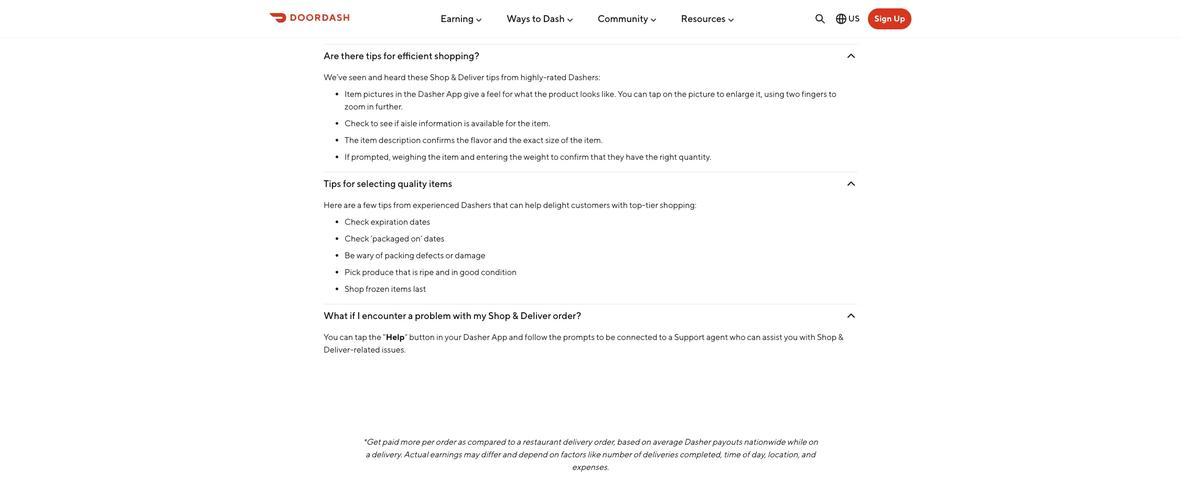 Task type: vqa. For each thing, say whether or not it's contained in the screenshot.
right if
yes



Task type: describe. For each thing, give the bounding box(es) containing it.
pick
[[345, 268, 361, 278]]

1 vertical spatial item.
[[584, 135, 603, 145]]

0 horizontal spatial item
[[360, 135, 377, 145]]

to left be
[[596, 333, 604, 343]]

1 horizontal spatial with
[[612, 200, 628, 210]]

chevron down image for what if i encounter a problem with my shop & deliver order?
[[845, 310, 858, 322]]

see
[[380, 119, 393, 129]]

frozen
[[366, 284, 390, 294]]

tips
[[324, 178, 341, 189]]

substitution,
[[460, 20, 507, 30]]

can left help
[[510, 200, 523, 210]]

customer
[[336, 20, 372, 30]]

in left "good"
[[451, 268, 458, 278]]

to right picture
[[717, 89, 725, 99]]

will
[[611, 20, 623, 30]]

available
[[471, 119, 504, 129]]

the up exact
[[518, 119, 530, 129]]

has
[[373, 20, 386, 30]]

as
[[458, 438, 466, 447]]

location,
[[768, 450, 800, 460]]

aisle
[[401, 119, 417, 129]]

check to see if aisle information is available for the item.
[[345, 119, 550, 129]]

for inside item pictures in the dasher app give a feel for what the product looks like. you can tap on the picture to enlarge it, using two fingers to zoom in further.
[[502, 89, 513, 99]]

we've seen and heard these shop & deliver tips from highly-rated dashers:
[[324, 72, 600, 82]]

quality
[[398, 178, 427, 189]]

sign up button
[[868, 8, 912, 29]]

be wary of packing defects or damage
[[345, 251, 485, 261]]

here
[[324, 200, 342, 210]]

app for and
[[492, 333, 507, 343]]

paid
[[382, 438, 399, 447]]

defects
[[416, 251, 444, 261]]

description
[[379, 135, 421, 145]]

ways
[[507, 13, 530, 24]]

can inside " button in your dasher app and follow the prompts to be connected to a support agent who can assist you with shop & deliver-related issues.
[[747, 333, 761, 343]]

resources
[[681, 13, 726, 24]]

delivery.
[[372, 450, 402, 460]]

are
[[344, 200, 356, 210]]

0 vertical spatial deliver
[[458, 72, 484, 82]]

you inside " button in your dasher app and follow the prompts to be connected to a support agent who can assist you with shop & deliver-related issues.
[[784, 333, 798, 343]]

the right what
[[534, 89, 547, 99]]

0 vertical spatial is
[[464, 119, 470, 129]]

0 vertical spatial you
[[675, 20, 689, 30]]

up
[[894, 14, 905, 24]]

0 vertical spatial &
[[451, 72, 456, 82]]

unavailable.
[[727, 20, 774, 30]]

product
[[549, 89, 579, 99]]

0 vertical spatial tips
[[366, 50, 382, 61]]

enlarge
[[726, 89, 754, 99]]

order?
[[553, 311, 581, 322]]

deliver-
[[324, 345, 354, 355]]

and inside " button in your dasher app and follow the prompts to be connected to a support agent who can assist you with shop & deliver-related issues.
[[509, 333, 523, 343]]

using
[[764, 89, 785, 99]]

tier
[[646, 200, 658, 210]]

check for for
[[345, 234, 369, 244]]

& inside " button in your dasher app and follow the prompts to be connected to a support agent who can assist you with shop & deliver-related issues.
[[838, 333, 844, 343]]

on inside item pictures in the dasher app give a feel for what the product looks like. you can tap on the picture to enlarge it, using two fingers to zoom in further.
[[663, 89, 673, 99]]

weighing
[[392, 152, 426, 162]]

1 vertical spatial item
[[442, 152, 459, 162]]

the down these
[[404, 89, 416, 99]]

confirm
[[560, 152, 589, 162]]

and down the item description confirms the flavor and the exact size of the item.
[[461, 152, 475, 162]]

your
[[445, 333, 462, 343]]

are
[[324, 50, 339, 61]]

1 approved from the left
[[417, 20, 453, 30]]

button
[[409, 333, 435, 343]]

damage
[[455, 251, 485, 261]]

few
[[363, 200, 377, 210]]

issues.
[[382, 345, 406, 355]]

last
[[413, 284, 426, 294]]

flavor
[[471, 135, 492, 145]]

are there tips for efficient shopping?
[[324, 50, 479, 61]]

i
[[357, 311, 360, 322]]

1 vertical spatial you
[[324, 333, 338, 343]]

if for if a customer has already approved a substitution, their approved substitution will appear when you tap " item unavailable.
[[324, 20, 329, 30]]

can up the deliver-
[[340, 333, 353, 343]]

while
[[787, 438, 807, 447]]

day,
[[751, 450, 766, 460]]

nationwide
[[744, 438, 786, 447]]

1 vertical spatial with
[[453, 311, 472, 322]]

and right ripe at the left
[[436, 268, 450, 278]]

the left exact
[[509, 135, 522, 145]]

feel
[[487, 89, 501, 99]]

of right wary
[[376, 251, 383, 261]]

1 vertical spatial items
[[391, 284, 412, 294]]

substitution
[[565, 20, 610, 30]]

expenses.
[[572, 463, 609, 473]]

differ
[[481, 450, 501, 460]]

average
[[653, 438, 683, 447]]

tips for selecting quality items
[[324, 178, 452, 189]]

2 horizontal spatial "
[[704, 20, 707, 30]]

order,
[[594, 438, 615, 447]]

a inside item pictures in the dasher app give a feel for what the product looks like. you can tap on the picture to enlarge it, using two fingers to zoom in further.
[[481, 89, 485, 99]]

earning
[[441, 13, 474, 24]]

0 vertical spatial items
[[429, 178, 452, 189]]

it,
[[756, 89, 763, 99]]

factors
[[560, 450, 586, 460]]

dashers
[[461, 200, 491, 210]]

confirms
[[422, 135, 455, 145]]

the left right
[[646, 152, 658, 162]]

for right available
[[506, 119, 516, 129]]

highly-
[[521, 72, 547, 82]]

prompted,
[[351, 152, 391, 162]]

" button in your dasher app and follow the prompts to be connected to a support agent who can assist you with shop & deliver-related issues.
[[324, 333, 844, 355]]

on'
[[411, 234, 422, 244]]

what
[[514, 89, 533, 99]]

pictures
[[363, 89, 394, 99]]

here are a few tips from experienced dashers that can help delight customers with top-tier shopping:
[[324, 200, 697, 210]]

*get paid more per order as compared to a restaurant delivery order, based on average dasher payouts nationwide while on a delivery. actual earnings may differ and depend on factors like number of deliveries completed, time of day, location, and expenses.
[[363, 438, 818, 473]]

zoom
[[345, 102, 366, 112]]

item inside item pictures in the dasher app give a feel for what the product looks like. you can tap on the picture to enlarge it, using two fingers to zoom in further.
[[345, 89, 362, 99]]

us
[[848, 14, 860, 24]]

depend
[[518, 450, 548, 460]]

if prompted, weighing the item and entering the weight to confirm that they have the right quantity.
[[345, 152, 711, 162]]

1 vertical spatial from
[[393, 200, 411, 210]]

0 horizontal spatial that
[[395, 268, 411, 278]]

be
[[606, 333, 615, 343]]

exact
[[523, 135, 544, 145]]

support
[[674, 333, 705, 343]]

1 vertical spatial that
[[493, 200, 508, 210]]



Task type: locate. For each thing, give the bounding box(es) containing it.
to right "compared"
[[507, 438, 515, 447]]

1 horizontal spatial if
[[395, 119, 399, 129]]

check up be
[[345, 234, 369, 244]]

related
[[354, 345, 380, 355]]

with left the my
[[453, 311, 472, 322]]

a left feel
[[481, 89, 485, 99]]

app inside item pictures in the dasher app give a feel for what the product looks like. you can tap on the picture to enlarge it, using two fingers to zoom in further.
[[446, 89, 462, 99]]

3 check from the top
[[345, 234, 369, 244]]

0 horizontal spatial you
[[324, 333, 338, 343]]

0 vertical spatial you
[[618, 89, 632, 99]]

1 horizontal spatial item
[[442, 152, 459, 162]]

order
[[436, 438, 456, 447]]

these
[[408, 72, 428, 82]]

1 horizontal spatial &
[[513, 311, 519, 322]]

if
[[324, 20, 329, 30], [345, 152, 350, 162]]

1 horizontal spatial item
[[707, 20, 725, 30]]

0 vertical spatial dasher
[[418, 89, 445, 99]]

like
[[588, 450, 601, 460]]

0 horizontal spatial &
[[451, 72, 456, 82]]

2 check from the top
[[345, 217, 369, 227]]

agent
[[706, 333, 728, 343]]

sign
[[875, 14, 892, 24]]

a left substitution, in the left top of the page
[[454, 20, 459, 30]]

1 vertical spatial check
[[345, 217, 369, 227]]

1 vertical spatial you
[[784, 333, 798, 343]]

to inside *get paid more per order as compared to a restaurant delivery order, based on average dasher payouts nationwide while on a delivery. actual earnings may differ and depend on factors like number of deliveries completed, time of day, location, and expenses.
[[507, 438, 515, 447]]

on down restaurant at the bottom of page
[[549, 450, 559, 460]]

and up 'pictures'
[[368, 72, 382, 82]]

1 horizontal spatial approved
[[527, 20, 563, 30]]

dasher up the completed, at the bottom right of page
[[684, 438, 711, 447]]

the down confirms
[[428, 152, 441, 162]]

0 vertical spatial item
[[707, 20, 725, 30]]

deliver up give
[[458, 72, 484, 82]]

0 vertical spatial from
[[501, 72, 519, 82]]

1 vertical spatial dates
[[424, 234, 445, 244]]

can right like.
[[634, 89, 647, 99]]

0 vertical spatial that
[[591, 152, 606, 162]]

and down the while
[[801, 450, 816, 460]]

when
[[653, 20, 673, 30]]

be
[[345, 251, 355, 261]]

tips right the there
[[366, 50, 382, 61]]

1 vertical spatial tips
[[486, 72, 500, 82]]

from up expiration
[[393, 200, 411, 210]]

items up experienced
[[429, 178, 452, 189]]

1 horizontal spatial from
[[501, 72, 519, 82]]

0 vertical spatial with
[[612, 200, 628, 210]]

the
[[345, 135, 359, 145]]

if for if prompted, weighing the item and entering the weight to confirm that they have the right quantity.
[[345, 152, 350, 162]]

is left ripe at the left
[[412, 268, 418, 278]]

more
[[400, 438, 420, 447]]

a right are
[[357, 200, 362, 210]]

quantity.
[[679, 152, 711, 162]]

1 horizontal spatial that
[[493, 200, 508, 210]]

the inside " button in your dasher app and follow the prompts to be connected to a support agent who can assist you with shop & deliver-related issues.
[[549, 333, 562, 343]]

completed,
[[680, 450, 722, 460]]

based
[[617, 438, 640, 447]]

0 vertical spatial dates
[[410, 217, 430, 227]]

2 horizontal spatial &
[[838, 333, 844, 343]]

further.
[[376, 102, 403, 112]]

prompts
[[563, 333, 595, 343]]

produce
[[362, 268, 394, 278]]

approved
[[417, 20, 453, 30], [527, 20, 563, 30]]

if left customer
[[324, 20, 329, 30]]

item down confirms
[[442, 152, 459, 162]]

item up zoom
[[345, 89, 362, 99]]

on left picture
[[663, 89, 673, 99]]

1 horizontal spatial dasher
[[463, 333, 490, 343]]

with inside " button in your dasher app and follow the prompts to be connected to a support agent who can assist you with shop & deliver-related issues.
[[800, 333, 816, 343]]

2 approved from the left
[[527, 20, 563, 30]]

per
[[422, 438, 434, 447]]

2 horizontal spatial dasher
[[684, 438, 711, 447]]

item
[[360, 135, 377, 145], [442, 152, 459, 162]]

dasher down the my
[[463, 333, 490, 343]]

'packaged
[[371, 234, 409, 244]]

can
[[634, 89, 647, 99], [510, 200, 523, 210], [340, 333, 353, 343], [747, 333, 761, 343]]

1 check from the top
[[345, 119, 369, 129]]

of right size
[[561, 135, 569, 145]]

help
[[525, 200, 542, 210]]

a up depend
[[517, 438, 521, 447]]

a down "*get"
[[366, 450, 370, 460]]

dasher inside item pictures in the dasher app give a feel for what the product looks like. you can tap on the picture to enlarge it, using two fingers to zoom in further.
[[418, 89, 445, 99]]

2 vertical spatial that
[[395, 268, 411, 278]]

for right feel
[[502, 89, 513, 99]]

to right fingers
[[829, 89, 837, 99]]

the left weight
[[510, 152, 522, 162]]

2 horizontal spatial tap
[[690, 20, 703, 30]]

their
[[508, 20, 526, 30]]

shop frozen items last
[[345, 284, 426, 294]]

you up the deliver-
[[324, 333, 338, 343]]

item up prompted,
[[360, 135, 377, 145]]

0 horizontal spatial is
[[412, 268, 418, 278]]

0 vertical spatial app
[[446, 89, 462, 99]]

shopping?
[[434, 50, 479, 61]]

1 horizontal spatial if
[[345, 152, 350, 162]]

1 vertical spatial chevron down image
[[845, 310, 858, 322]]

1 vertical spatial tap
[[649, 89, 661, 99]]

1 horizontal spatial "
[[405, 333, 408, 343]]

what if i encounter a problem with my shop & deliver order?
[[324, 311, 581, 322]]

the up related
[[369, 333, 381, 343]]

you right like.
[[618, 89, 632, 99]]

in down 'pictures'
[[367, 102, 374, 112]]

1 horizontal spatial you
[[618, 89, 632, 99]]

for up the heard
[[384, 50, 396, 61]]

to left dash
[[532, 13, 541, 24]]

0 vertical spatial chevron down image
[[845, 50, 858, 62]]

in inside " button in your dasher app and follow the prompts to be connected to a support agent who can assist you with shop & deliver-related issues.
[[436, 333, 443, 343]]

assist
[[762, 333, 783, 343]]

ripe
[[420, 268, 434, 278]]

1 vertical spatial dasher
[[463, 333, 490, 343]]

tips right few
[[378, 200, 392, 210]]

item left unavailable.
[[707, 20, 725, 30]]

2 vertical spatial dasher
[[684, 438, 711, 447]]

a left customer
[[330, 20, 335, 30]]

0 horizontal spatial app
[[446, 89, 462, 99]]

appear
[[625, 20, 651, 30]]

you right when
[[675, 20, 689, 30]]

the item description confirms the flavor and the exact size of the item.
[[345, 135, 603, 145]]

and right "differ"
[[502, 450, 517, 460]]

dasher for your
[[463, 333, 490, 343]]

2 vertical spatial with
[[800, 333, 816, 343]]

1 vertical spatial item
[[345, 89, 362, 99]]

1 chevron down image from the top
[[845, 50, 858, 62]]

2 vertical spatial &
[[838, 333, 844, 343]]

is up the item description confirms the flavor and the exact size of the item.
[[464, 119, 470, 129]]

seen
[[349, 72, 367, 82]]

1 vertical spatial if
[[350, 311, 355, 322]]

1 horizontal spatial you
[[784, 333, 798, 343]]

chevron down image
[[845, 50, 858, 62], [845, 310, 858, 322]]

1 horizontal spatial items
[[429, 178, 452, 189]]

that down packing
[[395, 268, 411, 278]]

on
[[663, 89, 673, 99], [641, 438, 651, 447], [808, 438, 818, 447], [549, 450, 559, 460]]

the left flavor
[[457, 135, 469, 145]]

1 horizontal spatial deliver
[[520, 311, 551, 322]]

community link
[[598, 9, 658, 28]]

1 vertical spatial if
[[345, 152, 350, 162]]

0 horizontal spatial approved
[[417, 20, 453, 30]]

is
[[464, 119, 470, 129], [412, 268, 418, 278]]

0 horizontal spatial item.
[[532, 119, 550, 129]]

0 horizontal spatial deliver
[[458, 72, 484, 82]]

tap right like.
[[649, 89, 661, 99]]

problem
[[415, 311, 451, 322]]

chevron down image for are there tips for efficient shopping?
[[845, 50, 858, 62]]

right
[[660, 152, 677, 162]]

0 horizontal spatial "
[[383, 333, 386, 343]]

dasher for the
[[418, 89, 445, 99]]

from up what
[[501, 72, 519, 82]]

1 horizontal spatial tap
[[649, 89, 661, 99]]

check for there
[[345, 119, 369, 129]]

ways to dash
[[507, 13, 565, 24]]

picture
[[688, 89, 715, 99]]

1 vertical spatial app
[[492, 333, 507, 343]]

2 horizontal spatial that
[[591, 152, 606, 162]]

to down size
[[551, 152, 559, 162]]

2 vertical spatial tap
[[355, 333, 367, 343]]

to right connected
[[659, 333, 667, 343]]

0 horizontal spatial you
[[675, 20, 689, 30]]

in left your
[[436, 333, 443, 343]]

0 horizontal spatial if
[[324, 20, 329, 30]]

community
[[598, 13, 648, 24]]

app left 'follow'
[[492, 333, 507, 343]]

of left day,
[[742, 450, 750, 460]]

" right when
[[704, 20, 707, 30]]

0 vertical spatial check
[[345, 119, 369, 129]]

*get
[[363, 438, 381, 447]]

0 horizontal spatial if
[[350, 311, 355, 322]]

0 vertical spatial item.
[[532, 119, 550, 129]]

0 vertical spatial if
[[324, 20, 329, 30]]

2 vertical spatial tips
[[378, 200, 392, 210]]

0 vertical spatial tap
[[690, 20, 703, 30]]

item. up the confirm
[[584, 135, 603, 145]]

from
[[501, 72, 519, 82], [393, 200, 411, 210]]

earnings
[[430, 450, 462, 460]]

they
[[608, 152, 624, 162]]

a left 'support'
[[668, 333, 673, 343]]

0 vertical spatial item
[[360, 135, 377, 145]]

can right who
[[747, 333, 761, 343]]

if down the
[[345, 152, 350, 162]]

dates up on'
[[410, 217, 430, 227]]

help
[[386, 333, 405, 343]]

dasher
[[418, 89, 445, 99], [463, 333, 490, 343], [684, 438, 711, 447]]

for right tips
[[343, 178, 355, 189]]

1 horizontal spatial item.
[[584, 135, 603, 145]]

app left give
[[446, 89, 462, 99]]

1 vertical spatial deliver
[[520, 311, 551, 322]]

1 vertical spatial is
[[412, 268, 418, 278]]

" left button
[[405, 333, 408, 343]]

if right see
[[395, 119, 399, 129]]

encounter
[[362, 311, 406, 322]]

number
[[602, 450, 632, 460]]

globe line image
[[835, 13, 847, 25]]

you can tap the " help
[[324, 333, 405, 343]]

give
[[464, 89, 479, 99]]

the left picture
[[674, 89, 687, 99]]

dasher down these
[[418, 89, 445, 99]]

shop inside " button in your dasher app and follow the prompts to be connected to a support agent who can assist you with shop & deliver-related issues.
[[817, 333, 837, 343]]

deliveries
[[643, 450, 678, 460]]

0 horizontal spatial from
[[393, 200, 411, 210]]

tap up related
[[355, 333, 367, 343]]

who
[[730, 333, 746, 343]]

1 vertical spatial &
[[513, 311, 519, 322]]

entering
[[476, 152, 508, 162]]

tap inside item pictures in the dasher app give a feel for what the product looks like. you can tap on the picture to enlarge it, using two fingers to zoom in further.
[[649, 89, 661, 99]]

with left top-
[[612, 200, 628, 210]]

information
[[419, 119, 463, 129]]

on right based
[[641, 438, 651, 447]]

dash
[[543, 13, 565, 24]]

if left i
[[350, 311, 355, 322]]

dates up the defects
[[424, 234, 445, 244]]

dasher inside " button in your dasher app and follow the prompts to be connected to a support agent who can assist you with shop & deliver-related issues.
[[463, 333, 490, 343]]

items left last
[[391, 284, 412, 294]]

" up issues.
[[383, 333, 386, 343]]

2 chevron down image from the top
[[845, 310, 858, 322]]

you inside item pictures in the dasher app give a feel for what the product looks like. you can tap on the picture to enlarge it, using two fingers to zoom in further.
[[618, 89, 632, 99]]

top-
[[629, 200, 646, 210]]

two
[[786, 89, 800, 99]]

can inside item pictures in the dasher app give a feel for what the product looks like. you can tap on the picture to enlarge it, using two fingers to zoom in further.
[[634, 89, 647, 99]]

a inside " button in your dasher app and follow the prompts to be connected to a support agent who can assist you with shop & deliver-related issues.
[[668, 333, 673, 343]]

2 vertical spatial check
[[345, 234, 369, 244]]

shopping:
[[660, 200, 697, 210]]

check down are
[[345, 217, 369, 227]]

" inside " button in your dasher app and follow the prompts to be connected to a support agent who can assist you with shop & deliver-related issues.
[[405, 333, 408, 343]]

0 horizontal spatial items
[[391, 284, 412, 294]]

there
[[341, 50, 364, 61]]

deliver up 'follow'
[[520, 311, 551, 322]]

if
[[395, 119, 399, 129], [350, 311, 355, 322]]

the right 'follow'
[[549, 333, 562, 343]]

chevron down image
[[845, 178, 858, 190]]

the up the confirm
[[570, 135, 583, 145]]

dasher inside *get paid more per order as compared to a restaurant delivery order, based on average dasher payouts nationwide while on a delivery. actual earnings may differ and depend on factors like number of deliveries completed, time of day, location, and expenses.
[[684, 438, 711, 447]]

for
[[384, 50, 396, 61], [502, 89, 513, 99], [506, 119, 516, 129], [343, 178, 355, 189]]

dashers:
[[568, 72, 600, 82]]

you right 'assist'
[[784, 333, 798, 343]]

0 horizontal spatial item
[[345, 89, 362, 99]]

2 horizontal spatial with
[[800, 333, 816, 343]]

check down zoom
[[345, 119, 369, 129]]

and up entering
[[493, 135, 508, 145]]

delight
[[543, 200, 570, 210]]

0 horizontal spatial dasher
[[418, 89, 445, 99]]

customers
[[571, 200, 610, 210]]

expiration
[[371, 217, 408, 227]]

rated
[[547, 72, 567, 82]]

and left 'follow'
[[509, 333, 523, 343]]

size
[[545, 135, 559, 145]]

1 horizontal spatial is
[[464, 119, 470, 129]]

app inside " button in your dasher app and follow the prompts to be connected to a support agent who can assist you with shop & deliver-related issues.
[[492, 333, 507, 343]]

1 horizontal spatial app
[[492, 333, 507, 343]]

a left problem
[[408, 311, 413, 322]]

app for give
[[446, 89, 462, 99]]

time
[[724, 450, 741, 460]]

restaurant
[[523, 438, 561, 447]]

in up further.
[[395, 89, 402, 99]]

to left see
[[371, 119, 378, 129]]

packing
[[385, 251, 414, 261]]

of down based
[[633, 450, 641, 460]]

that right dashers
[[493, 200, 508, 210]]

tap right when
[[690, 20, 703, 30]]

actual
[[404, 450, 428, 460]]

payouts
[[712, 438, 742, 447]]

item. up exact
[[532, 119, 550, 129]]

already
[[388, 20, 415, 30]]

0 horizontal spatial tap
[[355, 333, 367, 343]]

on right the while
[[808, 438, 818, 447]]

with right 'assist'
[[800, 333, 816, 343]]

0 horizontal spatial with
[[453, 311, 472, 322]]

0 vertical spatial if
[[395, 119, 399, 129]]



